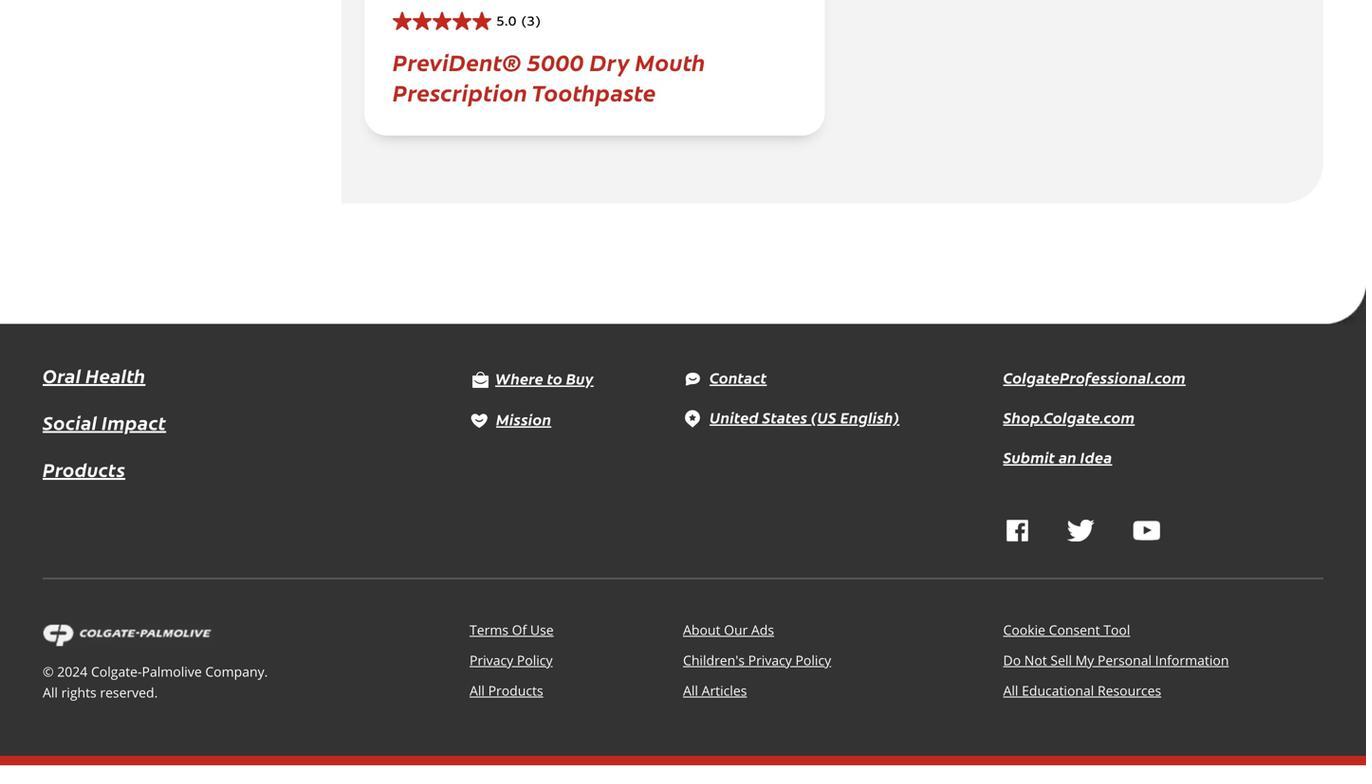 Task type: vqa. For each thing, say whether or not it's contained in the screenshot.
Where
yes



Task type: locate. For each thing, give the bounding box(es) containing it.
impact
[[102, 409, 166, 436]]

contact
[[710, 367, 767, 388]]

united
[[710, 407, 759, 428]]

all products
[[470, 682, 544, 700]]

use
[[531, 621, 554, 639]]

products link
[[43, 454, 125, 485]]

where
[[495, 368, 544, 389]]

states
[[763, 407, 808, 428]]

(us
[[811, 407, 837, 428]]

facebook image
[[1007, 520, 1029, 543]]

children's privacy policy
[[683, 652, 832, 670]]

colgate-
[[91, 663, 142, 681]]

buy
[[566, 368, 594, 389]]

about our ads
[[683, 621, 775, 639]]

health
[[86, 362, 146, 389]]

0 horizontal spatial policy
[[517, 652, 553, 670]]

all down privacy policy link
[[470, 682, 485, 700]]

all left the articles
[[683, 682, 699, 700]]

twitter image
[[1067, 520, 1095, 543]]

privacy
[[470, 652, 514, 670], [749, 652, 792, 670]]

all down the do
[[1004, 682, 1019, 700]]

privacy down ads
[[749, 652, 792, 670]]

rights
[[61, 684, 97, 702]]

terms of use
[[470, 621, 554, 639]]

1 privacy from the left
[[470, 652, 514, 670]]

all inside © 2024 colgate-palmolive company. all rights reserved.
[[43, 684, 58, 702]]

privacy policy link
[[470, 652, 553, 670]]

company.
[[205, 663, 268, 681]]

youtube image
[[1133, 520, 1161, 543]]

all down ©
[[43, 684, 58, 702]]

all for all articles
[[683, 682, 699, 700]]

united states (us english)
[[710, 407, 900, 428]]

products
[[43, 456, 125, 483], [488, 682, 544, 700]]

reserved.
[[100, 684, 158, 702]]

privacy down terms
[[470, 652, 514, 670]]

all
[[470, 682, 485, 700], [683, 682, 699, 700], [1004, 682, 1019, 700], [43, 684, 58, 702]]

all educational resources
[[1004, 682, 1162, 700]]

prevident®
[[393, 46, 522, 78]]

do
[[1004, 652, 1021, 670]]

0 horizontal spatial privacy
[[470, 652, 514, 670]]

policy
[[517, 652, 553, 670], [796, 652, 832, 670]]

shop.colgate.com link
[[1004, 407, 1135, 428]]

social
[[43, 409, 97, 436]]

consent
[[1049, 621, 1101, 639]]

© 2024 colgate-palmolive company. all rights reserved.
[[43, 663, 268, 702]]

to
[[547, 368, 563, 389]]

submit an idea
[[1004, 447, 1113, 468]]

1 policy from the left
[[517, 652, 553, 670]]

children's
[[683, 652, 745, 670]]

1 horizontal spatial privacy
[[749, 652, 792, 670]]

0 horizontal spatial products
[[43, 456, 125, 483]]

shop.colgate.com
[[1004, 407, 1135, 428]]

1 horizontal spatial policy
[[796, 652, 832, 670]]

personal
[[1098, 652, 1152, 670]]

all educational resources link
[[1004, 682, 1162, 700]]

prescription
[[393, 76, 528, 108]]

mission
[[496, 409, 552, 430]]

2024
[[57, 663, 88, 681]]

my
[[1076, 652, 1095, 670]]

products down privacy policy link
[[488, 682, 544, 700]]

all articles
[[683, 682, 747, 700]]

0 vertical spatial products
[[43, 456, 125, 483]]

of
[[512, 621, 527, 639]]

5.0 (3)
[[496, 16, 541, 29]]

products down social
[[43, 456, 125, 483]]

palmolive
[[142, 663, 202, 681]]

about
[[683, 621, 721, 639]]

all for all products
[[470, 682, 485, 700]]

1 horizontal spatial products
[[488, 682, 544, 700]]

do not sell my personal information
[[1004, 652, 1230, 670]]

all products link
[[470, 682, 544, 700]]

articles
[[702, 682, 747, 700]]

cookie consent tool
[[1004, 621, 1131, 639]]



Task type: describe. For each thing, give the bounding box(es) containing it.
social impact link
[[43, 407, 166, 438]]

mouth
[[635, 46, 706, 78]]

not
[[1025, 652, 1048, 670]]

terms
[[470, 621, 509, 639]]

©
[[43, 663, 54, 681]]

oral health link
[[43, 362, 146, 389]]

submit
[[1004, 447, 1056, 468]]

all for all educational resources
[[1004, 682, 1019, 700]]

toothpaste
[[532, 76, 656, 108]]

1 vertical spatial products
[[488, 682, 544, 700]]

where to buy
[[495, 368, 594, 389]]

oral
[[43, 362, 81, 389]]

oral health
[[43, 362, 146, 389]]

tool
[[1104, 621, 1131, 639]]

educational
[[1022, 682, 1095, 700]]

resources
[[1098, 682, 1162, 700]]

5.0
[[496, 16, 517, 29]]

our
[[724, 621, 748, 639]]

ads
[[752, 621, 775, 639]]

2 policy from the left
[[796, 652, 832, 670]]

mission link
[[470, 409, 552, 430]]

where to buy link
[[470, 368, 594, 389]]

do not sell my personal information link
[[1004, 652, 1230, 670]]

2 privacy from the left
[[749, 652, 792, 670]]

privacy policy
[[470, 652, 553, 670]]

sell
[[1051, 652, 1073, 670]]

about our ads link
[[683, 621, 775, 639]]

terms of use link
[[470, 621, 554, 639]]

children's privacy policy link
[[683, 652, 832, 670]]

an
[[1059, 447, 1077, 468]]

information
[[1156, 652, 1230, 670]]

5000
[[527, 46, 585, 78]]

english)
[[841, 407, 900, 428]]

social impact
[[43, 409, 166, 436]]

contact link
[[683, 367, 767, 388]]

all articles link
[[683, 682, 747, 700]]

cookie consent tool link
[[1004, 621, 1131, 639]]

prevident® 5000 dry mouth prescription toothpaste
[[393, 46, 706, 108]]

cookie
[[1004, 621, 1046, 639]]

submit an idea link
[[1004, 447, 1113, 468]]

colgateprofessional.com
[[1004, 367, 1186, 388]]

(3)
[[522, 16, 541, 29]]

idea
[[1081, 447, 1113, 468]]

rounded corner image
[[1325, 282, 1367, 324]]

colgateprofessional.com link
[[1004, 367, 1186, 388]]

dry
[[590, 46, 630, 78]]



